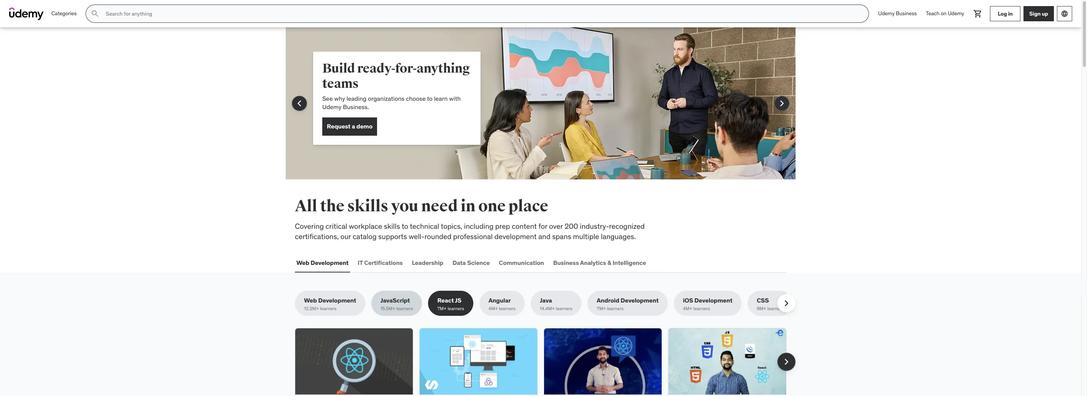 Task type: describe. For each thing, give the bounding box(es) containing it.
well-
[[409, 232, 425, 241]]

data science
[[453, 259, 490, 267]]

prep
[[495, 222, 510, 231]]

business.
[[343, 103, 369, 111]]

anything
[[417, 61, 470, 76]]

with
[[449, 95, 461, 102]]

udemy image
[[9, 7, 44, 20]]

sign
[[1030, 10, 1041, 17]]

the
[[320, 197, 344, 216]]

leadership button
[[410, 254, 445, 272]]

categories button
[[47, 5, 81, 23]]

you
[[391, 197, 418, 216]]

udemy business
[[878, 10, 917, 17]]

multiple
[[573, 232, 599, 241]]

data science button
[[451, 254, 491, 272]]

technical
[[410, 222, 439, 231]]

and
[[538, 232, 551, 241]]

it certifications button
[[356, 254, 404, 272]]

covering
[[295, 222, 324, 231]]

Search for anything text field
[[104, 7, 860, 20]]

0 vertical spatial next image
[[776, 97, 788, 110]]

development for android development 7m+ learners
[[621, 297, 659, 305]]

200
[[565, 222, 578, 231]]

to inside build ready-for-anything teams see why leading organizations choose to learn with udemy business.
[[427, 95, 433, 102]]

angular
[[489, 297, 511, 305]]

up
[[1042, 10, 1048, 17]]

topic filters element
[[295, 291, 796, 316]]

our
[[341, 232, 351, 241]]

business analytics & intelligence
[[553, 259, 646, 267]]

intelligence
[[613, 259, 646, 267]]

learners inside java 14.4m+ learners
[[556, 306, 572, 312]]

professional
[[453, 232, 493, 241]]

js
[[455, 297, 462, 305]]

it
[[358, 259, 363, 267]]

content
[[512, 222, 537, 231]]

learners inside angular 4m+ learners
[[499, 306, 516, 312]]

next image
[[781, 298, 793, 310]]

demo
[[356, 123, 373, 130]]

react js 7m+ learners
[[437, 297, 464, 312]]

over
[[549, 222, 563, 231]]

previous image
[[293, 97, 306, 110]]

workplace
[[349, 222, 382, 231]]

certifications,
[[295, 232, 339, 241]]

teach on udemy link
[[922, 5, 969, 23]]

java 14.4m+ learners
[[540, 297, 572, 312]]

javascript 15.5m+ learners
[[381, 297, 413, 312]]

request a demo link
[[322, 118, 377, 136]]

4m+ inside angular 4m+ learners
[[489, 306, 498, 312]]

0 vertical spatial skills
[[347, 197, 388, 216]]

javascript
[[381, 297, 410, 305]]

languages.
[[601, 232, 636, 241]]

ios
[[683, 297, 693, 305]]

teams
[[322, 76, 359, 92]]

data
[[453, 259, 466, 267]]

development for web development 12.2m+ learners
[[318, 297, 356, 305]]

certifications
[[364, 259, 403, 267]]

leading
[[347, 95, 367, 102]]

web development
[[296, 259, 349, 267]]

science
[[467, 259, 490, 267]]

14.4m+
[[540, 306, 555, 312]]

place
[[509, 197, 548, 216]]

why
[[334, 95, 345, 102]]

learners inside ios development 4m+ learners
[[693, 306, 710, 312]]



Task type: vqa. For each thing, say whether or not it's contained in the screenshot.
TOPIC FILTERS element
yes



Task type: locate. For each thing, give the bounding box(es) containing it.
web inside 'web development' button
[[296, 259, 309, 267]]

carousel element containing build ready-for-anything teams
[[286, 27, 796, 198]]

catalog
[[353, 232, 377, 241]]

2 7m+ from the left
[[597, 306, 606, 312]]

web up 12.2m+
[[304, 297, 317, 305]]

0 horizontal spatial to
[[402, 222, 408, 231]]

to left learn
[[427, 95, 433, 102]]

1 vertical spatial to
[[402, 222, 408, 231]]

for
[[539, 222, 547, 231]]

&
[[608, 259, 611, 267]]

to up 'supports'
[[402, 222, 408, 231]]

5 learners from the left
[[556, 306, 572, 312]]

it certifications
[[358, 259, 403, 267]]

1 vertical spatial business
[[553, 259, 579, 267]]

critical
[[326, 222, 347, 231]]

7m+ down android
[[597, 306, 606, 312]]

0 vertical spatial in
[[1008, 10, 1013, 17]]

teach on udemy
[[926, 10, 964, 17]]

leadership
[[412, 259, 443, 267]]

development
[[495, 232, 537, 241]]

spans
[[552, 232, 571, 241]]

teach
[[926, 10, 940, 17]]

organizations
[[368, 95, 405, 102]]

a
[[352, 123, 355, 130]]

4m+
[[489, 306, 498, 312], [683, 306, 692, 312]]

ios development 4m+ learners
[[683, 297, 733, 312]]

0 vertical spatial to
[[427, 95, 433, 102]]

see
[[322, 95, 333, 102]]

on
[[941, 10, 947, 17]]

7m+ inside android development 7m+ learners
[[597, 306, 606, 312]]

1 horizontal spatial business
[[896, 10, 917, 17]]

development right android
[[621, 297, 659, 305]]

web development 12.2m+ learners
[[304, 297, 356, 312]]

topics,
[[441, 222, 462, 231]]

categories
[[51, 10, 77, 17]]

java
[[540, 297, 552, 305]]

3 learners from the left
[[448, 306, 464, 312]]

development for web development
[[311, 259, 349, 267]]

all
[[295, 197, 317, 216]]

choose
[[406, 95, 426, 102]]

need
[[421, 197, 458, 216]]

for-
[[395, 61, 417, 76]]

udemy business link
[[874, 5, 922, 23]]

all the skills you need in one place
[[295, 197, 548, 216]]

skills up "workplace"
[[347, 197, 388, 216]]

learn
[[434, 95, 448, 102]]

analytics
[[580, 259, 606, 267]]

sign up
[[1030, 10, 1048, 17]]

business left teach
[[896, 10, 917, 17]]

udemy inside build ready-for-anything teams see why leading organizations choose to learn with udemy business.
[[322, 103, 342, 111]]

in up 'including'
[[461, 197, 475, 216]]

web down certifications,
[[296, 259, 309, 267]]

1 horizontal spatial udemy
[[878, 10, 895, 17]]

7m+
[[437, 306, 447, 312], [597, 306, 606, 312]]

development inside web development 12.2m+ learners
[[318, 297, 356, 305]]

4m+ inside ios development 4m+ learners
[[683, 306, 692, 312]]

0 vertical spatial business
[[896, 10, 917, 17]]

choose a language image
[[1061, 10, 1069, 18]]

web development button
[[295, 254, 350, 272]]

4 learners from the left
[[499, 306, 516, 312]]

0 horizontal spatial business
[[553, 259, 579, 267]]

development
[[311, 259, 349, 267], [318, 297, 356, 305], [621, 297, 659, 305], [695, 297, 733, 305]]

0 vertical spatial carousel element
[[286, 27, 796, 198]]

1 learners from the left
[[320, 306, 337, 312]]

communication
[[499, 259, 544, 267]]

css 9m+ learners
[[757, 297, 784, 312]]

learners inside react js 7m+ learners
[[448, 306, 464, 312]]

request
[[327, 123, 351, 130]]

1 vertical spatial web
[[304, 297, 317, 305]]

7m+ for react js
[[437, 306, 447, 312]]

to inside covering critical workplace skills to technical topics, including prep content for over 200 industry-recognized certifications, our catalog supports well-rounded professional development and spans multiple languages.
[[402, 222, 408, 231]]

1 horizontal spatial to
[[427, 95, 433, 102]]

1 vertical spatial carousel element
[[295, 328, 796, 397]]

development inside android development 7m+ learners
[[621, 297, 659, 305]]

ready-
[[357, 61, 395, 76]]

2 horizontal spatial udemy
[[948, 10, 964, 17]]

0 vertical spatial web
[[296, 259, 309, 267]]

2 learners from the left
[[396, 306, 413, 312]]

1 horizontal spatial in
[[1008, 10, 1013, 17]]

in right log
[[1008, 10, 1013, 17]]

shopping cart with 0 items image
[[973, 9, 983, 18]]

one
[[478, 197, 506, 216]]

recognized
[[609, 222, 645, 231]]

skills up 'supports'
[[384, 222, 400, 231]]

learners
[[320, 306, 337, 312], [396, 306, 413, 312], [448, 306, 464, 312], [499, 306, 516, 312], [556, 306, 572, 312], [607, 306, 624, 312], [693, 306, 710, 312], [767, 306, 784, 312]]

4m+ down angular on the bottom
[[489, 306, 498, 312]]

business down spans
[[553, 259, 579, 267]]

industry-
[[580, 222, 609, 231]]

1 7m+ from the left
[[437, 306, 447, 312]]

learners inside android development 7m+ learners
[[607, 306, 624, 312]]

7 learners from the left
[[693, 306, 710, 312]]

7m+ down react at bottom left
[[437, 306, 447, 312]]

business analytics & intelligence button
[[552, 254, 648, 272]]

development down certifications,
[[311, 259, 349, 267]]

0 horizontal spatial in
[[461, 197, 475, 216]]

0 horizontal spatial 7m+
[[437, 306, 447, 312]]

next image
[[776, 97, 788, 110], [781, 356, 793, 368]]

1 vertical spatial skills
[[384, 222, 400, 231]]

to
[[427, 95, 433, 102], [402, 222, 408, 231]]

web for web development 12.2m+ learners
[[304, 297, 317, 305]]

sign up link
[[1024, 6, 1054, 21]]

build
[[322, 61, 355, 76]]

1 vertical spatial next image
[[781, 356, 793, 368]]

covering critical workplace skills to technical topics, including prep content for over 200 industry-recognized certifications, our catalog supports well-rounded professional development and spans multiple languages.
[[295, 222, 645, 241]]

1 vertical spatial in
[[461, 197, 475, 216]]

rounded
[[425, 232, 452, 241]]

4m+ down ios
[[683, 306, 692, 312]]

learners inside css 9m+ learners
[[767, 306, 784, 312]]

development inside ios development 4m+ learners
[[695, 297, 733, 305]]

skills inside covering critical workplace skills to technical topics, including prep content for over 200 industry-recognized certifications, our catalog supports well-rounded professional development and spans multiple languages.
[[384, 222, 400, 231]]

development inside 'web development' button
[[311, 259, 349, 267]]

learners inside javascript 15.5m+ learners
[[396, 306, 413, 312]]

carousel element
[[286, 27, 796, 198], [295, 328, 796, 397]]

business inside button
[[553, 259, 579, 267]]

in
[[1008, 10, 1013, 17], [461, 197, 475, 216]]

log in
[[998, 10, 1013, 17]]

udemy
[[878, 10, 895, 17], [948, 10, 964, 17], [322, 103, 342, 111]]

android
[[597, 297, 619, 305]]

12.2m+
[[304, 306, 319, 312]]

1 4m+ from the left
[[489, 306, 498, 312]]

development right ios
[[695, 297, 733, 305]]

request a demo
[[327, 123, 373, 130]]

build ready-for-anything teams see why leading organizations choose to learn with udemy business.
[[322, 61, 470, 111]]

web inside web development 12.2m+ learners
[[304, 297, 317, 305]]

log in link
[[990, 6, 1021, 21]]

supports
[[378, 232, 407, 241]]

learners inside web development 12.2m+ learners
[[320, 306, 337, 312]]

communication button
[[497, 254, 546, 272]]

skills
[[347, 197, 388, 216], [384, 222, 400, 231]]

web
[[296, 259, 309, 267], [304, 297, 317, 305]]

8 learners from the left
[[767, 306, 784, 312]]

0 horizontal spatial udemy
[[322, 103, 342, 111]]

including
[[464, 222, 494, 231]]

development up 12.2m+
[[318, 297, 356, 305]]

7m+ inside react js 7m+ learners
[[437, 306, 447, 312]]

6 learners from the left
[[607, 306, 624, 312]]

development for ios development 4m+ learners
[[695, 297, 733, 305]]

1 horizontal spatial 4m+
[[683, 306, 692, 312]]

9m+
[[757, 306, 766, 312]]

15.5m+
[[381, 306, 395, 312]]

submit search image
[[91, 9, 100, 18]]

css
[[757, 297, 769, 305]]

7m+ for android development
[[597, 306, 606, 312]]

android development 7m+ learners
[[597, 297, 659, 312]]

web for web development
[[296, 259, 309, 267]]

angular 4m+ learners
[[489, 297, 516, 312]]

0 horizontal spatial 4m+
[[489, 306, 498, 312]]

react
[[437, 297, 454, 305]]

2 4m+ from the left
[[683, 306, 692, 312]]

1 horizontal spatial 7m+
[[597, 306, 606, 312]]



